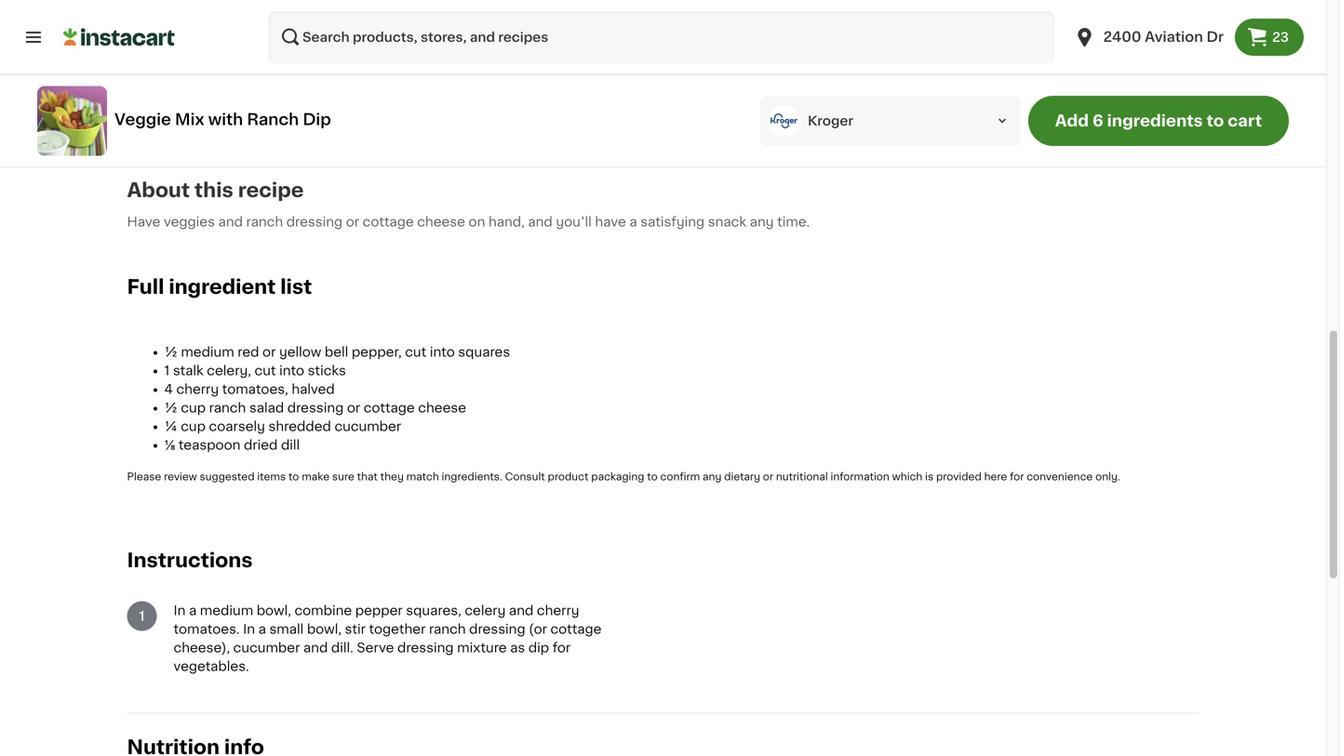 Task type: vqa. For each thing, say whether or not it's contained in the screenshot.
tomatoes, to the right
yes



Task type: locate. For each thing, give the bounding box(es) containing it.
show alternatives button down 2400
[[1039, 63, 1200, 78]]

dried
[[1155, 6, 1190, 19]]

cheese up match
[[418, 402, 466, 415]]

1 up "organic"
[[310, 0, 315, 0]]

any left the "time."
[[750, 215, 774, 228]]

0 horizontal spatial ¼
[[164, 420, 178, 433]]

pepper,
[[202, 6, 253, 19], [352, 346, 402, 359]]

to
[[1207, 113, 1225, 129], [289, 472, 299, 482], [647, 472, 658, 482]]

0 horizontal spatial squares
[[156, 25, 210, 38]]

2 horizontal spatial 1
[[310, 0, 315, 0]]

1 horizontal spatial squares
[[458, 346, 510, 359]]

small
[[269, 623, 304, 636]]

0 vertical spatial show alternatives
[[857, 65, 951, 75]]

ranch down hidden on the right top of page
[[675, 62, 716, 75]]

cup
[[691, 0, 717, 0], [874, 0, 899, 0], [181, 402, 206, 415], [181, 420, 206, 433]]

to left cart
[[1207, 113, 1225, 129]]

1 vertical spatial yellow
[[279, 346, 321, 359]]

0 horizontal spatial salad
[[249, 402, 284, 415]]

1 stalk celery, cut into sticks organic celery $2.99 show alternatives
[[310, 0, 454, 75]]

nutritional
[[776, 472, 828, 482]]

0 vertical spatial ranch
[[675, 62, 716, 75]]

medium inside in a medium bowl, combine pepper squares, celery and cherry tomatoes. in a small bowl, stir together ranch dressing (or cottage cheese), cucumber and dill. serve dressing mixture as dip for vegetables.
[[200, 605, 253, 618]]

0 vertical spatial any
[[750, 215, 774, 228]]

squares for ½ medium red or yellow bell pepper, cut into squares large green bell pepper $0.79
[[156, 25, 210, 38]]

1 horizontal spatial coarsely
[[902, 0, 960, 0]]

0 horizontal spatial yellow
[[127, 6, 171, 19]]

pepper, inside ½ medium red or yellow bell pepper, cut into squares 1 stalk celery, cut into sticks 4 cherry tomatoes, halved ½ cup ranch salad dressing or cottage cheese ¼ cup coarsely shredded cucumber ⅛ teaspoon dried dill
[[352, 346, 402, 359]]

2 vertical spatial cherry
[[537, 605, 580, 618]]

medium for stalk
[[181, 346, 234, 359]]

halved up naturesweet
[[492, 6, 537, 19]]

tomatoes
[[492, 43, 557, 56]]

celery, inside 1 stalk celery, cut into sticks organic celery $2.99 show alternatives
[[354, 0, 400, 0]]

cottage inside in a medium bowl, combine pepper squares, celery and cherry tomatoes. in a small bowl, stir together ranch dressing (or cottage cheese), cucumber and dill. serve dressing mixture as dip for vegetables.
[[551, 623, 602, 636]]

ranch
[[720, 0, 758, 0], [246, 215, 283, 228], [209, 402, 246, 415], [429, 623, 466, 636]]

0 vertical spatial cherry
[[504, 0, 548, 0]]

cheese inside ½ cup ranch salad dressing or cottage cheese hidden valley original ranch salad dressing & topping
[[675, 25, 724, 38]]

0 horizontal spatial for
[[553, 642, 571, 655]]

1 vertical spatial in
[[243, 623, 255, 636]]

cottage right (or
[[551, 623, 602, 636]]

1 horizontal spatial show alternatives
[[857, 65, 951, 75]]

1 vertical spatial 4
[[164, 383, 173, 396]]

ranch up valley
[[720, 0, 758, 0]]

1 horizontal spatial for
[[1010, 472, 1025, 482]]

cheese up hidden on the right top of page
[[675, 25, 724, 38]]

instacart logo image
[[63, 26, 175, 48]]

4
[[492, 0, 501, 0], [164, 383, 173, 396]]

alternatives down topping
[[706, 121, 768, 131]]

hidden
[[675, 43, 722, 56]]

ranch left dip
[[247, 112, 299, 127]]

1 vertical spatial sticks
[[308, 364, 346, 377]]

cherry up naturesweet
[[504, 0, 548, 0]]

0 horizontal spatial bell
[[174, 6, 199, 19]]

hand,
[[489, 215, 525, 228]]

½ for ½ medium red or yellow bell pepper, cut into squares large green bell pepper $0.79
[[127, 0, 141, 0]]

red for celery,
[[238, 346, 259, 359]]

0 horizontal spatial in
[[174, 605, 186, 618]]

halved up 'dill'
[[292, 383, 335, 396]]

0 vertical spatial ¼
[[857, 0, 870, 0]]

2 horizontal spatial cucumber
[[925, 6, 993, 19]]

1 horizontal spatial any
[[750, 215, 774, 228]]

red up bell
[[202, 0, 224, 0]]

0 horizontal spatial any
[[703, 472, 722, 482]]

to left make
[[289, 472, 299, 482]]

0 horizontal spatial red
[[202, 0, 224, 0]]

medium down full ingredient list
[[181, 346, 234, 359]]

dried
[[244, 439, 278, 452]]

cherry
[[504, 0, 548, 0], [176, 383, 219, 396], [537, 605, 580, 618]]

cart
[[1228, 113, 1263, 129]]

1 inside 1 stalk celery, cut into sticks organic celery $2.99 show alternatives
[[310, 0, 315, 0]]

1 for 1 stalk celery, cut into sticks organic celery $2.99 show alternatives
[[310, 0, 315, 0]]

0 vertical spatial halved
[[492, 6, 537, 19]]

0 vertical spatial 4
[[492, 0, 501, 0]]

here
[[985, 472, 1008, 482]]

0 vertical spatial medium
[[144, 0, 199, 0]]

1 vertical spatial coarsely
[[209, 420, 265, 433]]

sticks
[[310, 6, 350, 19], [308, 364, 346, 377]]

4 up ⅛
[[164, 383, 173, 396]]

1 horizontal spatial tomatoes,
[[551, 0, 620, 0]]

cucumber
[[925, 6, 993, 19], [335, 420, 401, 433], [233, 642, 300, 655]]

0 horizontal spatial shredded
[[269, 420, 331, 433]]

red down ingredient on the top left of the page
[[238, 346, 259, 359]]

0 horizontal spatial pepper,
[[202, 6, 253, 19]]

cherry up (or
[[537, 605, 580, 618]]

red inside ½ medium red or yellow bell pepper, cut into squares 1 stalk celery, cut into sticks 4 cherry tomatoes, halved ½ cup ranch salad dressing or cottage cheese ¼ cup coarsely shredded cucumber ⅛ teaspoon dried dill
[[238, 346, 259, 359]]

celery, inside ½ medium red or yellow bell pepper, cut into squares 1 stalk celery, cut into sticks 4 cherry tomatoes, halved ½ cup ranch salad dressing or cottage cheese ¼ cup coarsely shredded cucumber ⅛ teaspoon dried dill
[[207, 364, 251, 377]]

vegetables.
[[174, 660, 249, 673]]

dressing up hidden on the right top of page
[[675, 6, 733, 19]]

1 vertical spatial bowl,
[[307, 623, 342, 636]]

pepper, for pepper
[[202, 6, 253, 19]]

½ up search field on the top of the page
[[675, 0, 688, 0]]

show alternatives button down 'celery'
[[310, 63, 470, 78]]

0 vertical spatial sticks
[[310, 6, 350, 19]]

yellow down the list
[[279, 346, 321, 359]]

1 horizontal spatial yellow
[[279, 346, 321, 359]]

organic
[[310, 25, 362, 38]]

litehouse freeze dried dill $6.59 show alternatives
[[1039, 6, 1190, 75]]

bell inside ½ medium red or yellow bell pepper, cut into squares 1 stalk celery, cut into sticks 4 cherry tomatoes, halved ½ cup ranch salad dressing or cottage cheese ¼ cup coarsely shredded cucumber ⅛ teaspoon dried dill
[[325, 346, 348, 359]]

ranch up teaspoon
[[209, 402, 246, 415]]

show alternatives button
[[310, 63, 470, 78], [857, 63, 1017, 78], [1039, 63, 1200, 78], [675, 119, 835, 133]]

1 horizontal spatial shredded
[[857, 6, 921, 19]]

sticks down the list
[[308, 364, 346, 377]]

2 vertical spatial medium
[[200, 605, 253, 618]]

medium up tomatoes.
[[200, 605, 253, 618]]

to inside add 6 ingredients to cart button
[[1207, 113, 1225, 129]]

2400 aviation dr button
[[1063, 11, 1236, 63]]

2 vertical spatial cucumber
[[233, 642, 300, 655]]

1 horizontal spatial ranch
[[675, 62, 716, 75]]

1 horizontal spatial red
[[238, 346, 259, 359]]

1 vertical spatial cucumber
[[335, 420, 401, 433]]

cut inside ½ medium red or yellow bell pepper, cut into squares large green bell pepper $0.79
[[256, 6, 279, 19]]

$6.59
[[1039, 43, 1078, 56]]

cottage up original
[[753, 6, 806, 19]]

show down topping
[[675, 121, 704, 131]]

ranch
[[675, 62, 716, 75], [247, 112, 299, 127]]

1 vertical spatial pepper,
[[352, 346, 402, 359]]

1 horizontal spatial celery,
[[354, 0, 400, 0]]

celery,
[[354, 0, 400, 0], [207, 364, 251, 377]]

show
[[310, 65, 339, 75], [857, 65, 886, 75], [1039, 65, 1069, 75], [675, 121, 704, 131]]

1 horizontal spatial ¼
[[857, 0, 870, 0]]

ranch down recipe
[[246, 215, 283, 228]]

0 vertical spatial stalk
[[318, 0, 350, 0]]

convenience
[[1027, 472, 1093, 482]]

into inside ½ medium red or yellow bell pepper, cut into squares large green bell pepper $0.79
[[127, 25, 153, 38]]

show alternatives up kroger button
[[857, 65, 951, 75]]

yellow inside ½ medium red or yellow bell pepper, cut into squares 1 stalk celery, cut into sticks 4 cherry tomatoes, halved ½ cup ranch salad dressing or cottage cheese ¼ cup coarsely shredded cucumber ⅛ teaspoon dried dill
[[279, 346, 321, 359]]

0 horizontal spatial a
[[189, 605, 197, 618]]

medium inside ½ medium red or yellow bell pepper, cut into squares 1 stalk celery, cut into sticks 4 cherry tomatoes, halved ½ cup ranch salad dressing or cottage cheese ¼ cup coarsely shredded cucumber ⅛ teaspoon dried dill
[[181, 346, 234, 359]]

2 vertical spatial cheese
[[418, 402, 466, 415]]

2 horizontal spatial to
[[1207, 113, 1225, 129]]

medium for green
[[144, 0, 199, 0]]

salad
[[761, 0, 797, 0], [249, 402, 284, 415]]

1 horizontal spatial 4
[[492, 0, 501, 0]]

tomatoes,
[[551, 0, 620, 0], [222, 383, 288, 396]]

sticks up "organic"
[[310, 6, 350, 19]]

0 vertical spatial coarsely
[[902, 0, 960, 0]]

halved inside 4 cherry tomatoes, halved naturesweet glorys® tomatoes $3.99
[[492, 6, 537, 19]]

show down $6.59
[[1039, 65, 1069, 75]]

celery, up teaspoon
[[207, 364, 251, 377]]

1 vertical spatial ¼
[[164, 420, 178, 433]]

1 vertical spatial salad
[[249, 402, 284, 415]]

2400
[[1104, 30, 1142, 44]]

0 vertical spatial yellow
[[127, 6, 171, 19]]

shredded inside ¼ cup coarsely shredded cucumber
[[857, 6, 921, 19]]

1 vertical spatial shredded
[[269, 420, 331, 433]]

½ down full ingredient list
[[164, 346, 178, 359]]

red inside ½ medium red or yellow bell pepper, cut into squares large green bell pepper $0.79
[[202, 0, 224, 0]]

1 horizontal spatial bell
[[325, 346, 348, 359]]

1 vertical spatial celery,
[[207, 364, 251, 377]]

cheese left on
[[417, 215, 465, 228]]

show alternatives down topping
[[675, 121, 768, 131]]

make
[[302, 472, 330, 482]]

show inside litehouse freeze dried dill $6.59 show alternatives
[[1039, 65, 1069, 75]]

or
[[227, 0, 241, 0], [736, 6, 750, 19], [346, 215, 359, 228], [263, 346, 276, 359], [347, 402, 360, 415], [763, 472, 774, 482]]

combine
[[295, 605, 352, 618]]

any
[[750, 215, 774, 228], [703, 472, 722, 482]]

stalk up ⅛
[[173, 364, 204, 377]]

cup inside ¼ cup coarsely shredded cucumber
[[874, 0, 899, 0]]

medium
[[144, 0, 199, 0], [181, 346, 234, 359], [200, 605, 253, 618]]

1 vertical spatial any
[[703, 472, 722, 482]]

list
[[280, 277, 312, 297]]

4 inside ½ medium red or yellow bell pepper, cut into squares 1 stalk celery, cut into sticks 4 cherry tomatoes, halved ½ cup ranch salad dressing or cottage cheese ¼ cup coarsely shredded cucumber ⅛ teaspoon dried dill
[[164, 383, 173, 396]]

0 vertical spatial red
[[202, 0, 224, 0]]

pepper, for cut
[[352, 346, 402, 359]]

dressing down celery
[[469, 623, 526, 636]]

ranch down squares,
[[429, 623, 466, 636]]

0 vertical spatial tomatoes,
[[551, 0, 620, 0]]

½ inside ½ cup ranch salad dressing or cottage cheese hidden valley original ranch salad dressing & topping
[[675, 0, 688, 0]]

any left dietary on the right bottom
[[703, 472, 722, 482]]

1 up ⅛
[[164, 364, 170, 377]]

1 vertical spatial a
[[189, 605, 197, 618]]

yellow for $0.79
[[127, 6, 171, 19]]

0 horizontal spatial show alternatives
[[675, 121, 768, 131]]

1 horizontal spatial stalk
[[318, 0, 350, 0]]

0 vertical spatial 1
[[310, 0, 315, 0]]

stir
[[345, 623, 366, 636]]

0 vertical spatial squares
[[156, 25, 210, 38]]

0 vertical spatial cheese
[[675, 25, 724, 38]]

1 horizontal spatial salad
[[761, 0, 797, 0]]

½ inside ½ medium red or yellow bell pepper, cut into squares large green bell pepper $0.79
[[127, 0, 141, 0]]

in left small
[[243, 623, 255, 636]]

cottage left on
[[363, 215, 414, 228]]

1 vertical spatial medium
[[181, 346, 234, 359]]

salad up the dried
[[249, 402, 284, 415]]

1 horizontal spatial pepper,
[[352, 346, 402, 359]]

½ for ½ cup ranch salad dressing or cottage cheese hidden valley original ranch salad dressing & topping
[[675, 0, 688, 0]]

4 up naturesweet
[[492, 0, 501, 0]]

0 vertical spatial shredded
[[857, 6, 921, 19]]

bowl, down combine
[[307, 623, 342, 636]]

squares inside ½ medium red or yellow bell pepper, cut into squares 1 stalk celery, cut into sticks 4 cherry tomatoes, halved ½ cup ranch salad dressing or cottage cheese ¼ cup coarsely shredded cucumber ⅛ teaspoon dried dill
[[458, 346, 510, 359]]

tomatoes, up the dried
[[222, 383, 288, 396]]

a left small
[[258, 623, 266, 636]]

1 horizontal spatial cucumber
[[335, 420, 401, 433]]

1 vertical spatial stalk
[[173, 364, 204, 377]]

1 horizontal spatial halved
[[492, 6, 537, 19]]

1 vertical spatial cherry
[[176, 383, 219, 396]]

for right here
[[1010, 472, 1025, 482]]

0 vertical spatial bell
[[174, 6, 199, 19]]

1 left tomatoes.
[[139, 610, 145, 623]]

for inside in a medium bowl, combine pepper squares, celery and cherry tomatoes. in a small bowl, stir together ranch dressing (or cottage cheese), cucumber and dill. serve dressing mixture as dip for vegetables.
[[553, 642, 571, 655]]

cherry inside 4 cherry tomatoes, halved naturesweet glorys® tomatoes $3.99
[[504, 0, 548, 0]]

halved inside ½ medium red or yellow bell pepper, cut into squares 1 stalk celery, cut into sticks 4 cherry tomatoes, halved ½ cup ranch salad dressing or cottage cheese ¼ cup coarsely shredded cucumber ⅛ teaspoon dried dill
[[292, 383, 335, 396]]

yellow up large
[[127, 6, 171, 19]]

bell inside ½ medium red or yellow bell pepper, cut into squares large green bell pepper $0.79
[[174, 6, 199, 19]]

1 horizontal spatial a
[[258, 623, 266, 636]]

cherry up teaspoon
[[176, 383, 219, 396]]

freeze
[[1108, 6, 1151, 19]]

a right have
[[630, 215, 637, 228]]

stalk up "organic"
[[318, 0, 350, 0]]

salad inside ½ cup ranch salad dressing or cottage cheese hidden valley original ranch salad dressing & topping
[[761, 0, 797, 0]]

0 vertical spatial bowl,
[[257, 605, 291, 618]]

to left confirm
[[647, 472, 658, 482]]

yellow inside ½ medium red or yellow bell pepper, cut into squares large green bell pepper $0.79
[[127, 6, 171, 19]]

product
[[548, 472, 589, 482]]

0 vertical spatial salad
[[761, 0, 797, 0]]

coarsely
[[902, 0, 960, 0], [209, 420, 265, 433]]

0 horizontal spatial bowl,
[[257, 605, 291, 618]]

show alternatives button down ¼ cup coarsely shredded cucumber
[[857, 63, 1017, 78]]

⅛
[[164, 439, 175, 452]]

is
[[926, 472, 934, 482]]

in
[[174, 605, 186, 618], [243, 623, 255, 636]]

for right dip
[[553, 642, 571, 655]]

¼ inside ½ medium red or yellow bell pepper, cut into squares 1 stalk celery, cut into sticks 4 cherry tomatoes, halved ½ cup ranch salad dressing or cottage cheese ¼ cup coarsely shredded cucumber ⅛ teaspoon dried dill
[[164, 420, 178, 433]]

dressing up 'dill'
[[287, 402, 344, 415]]

¼
[[857, 0, 870, 0], [164, 420, 178, 433]]

4 inside 4 cherry tomatoes, halved naturesweet glorys® tomatoes $3.99
[[492, 0, 501, 0]]

dietary
[[724, 472, 761, 482]]

teaspoon
[[179, 439, 241, 452]]

in up tomatoes.
[[174, 605, 186, 618]]

celery, up 'celery'
[[354, 0, 400, 0]]

0 horizontal spatial cucumber
[[233, 642, 300, 655]]

squares inside ½ medium red or yellow bell pepper, cut into squares large green bell pepper $0.79
[[156, 25, 210, 38]]

tomatoes, up glorys®
[[551, 0, 620, 0]]

alternatives down 'celery'
[[341, 65, 404, 75]]

0 horizontal spatial coarsely
[[209, 420, 265, 433]]

None search field
[[268, 11, 1055, 63]]

1 vertical spatial for
[[553, 642, 571, 655]]

dressing inside ½ cup ranch salad dressing or cottage cheese hidden valley original ranch salad dressing & topping
[[675, 6, 733, 19]]

about this recipe
[[127, 180, 304, 200]]

cottage inside ½ medium red or yellow bell pepper, cut into squares 1 stalk celery, cut into sticks 4 cherry tomatoes, halved ½ cup ranch salad dressing or cottage cheese ¼ cup coarsely shredded cucumber ⅛ teaspoon dried dill
[[364, 402, 415, 415]]

alternatives down 2400
[[1071, 65, 1133, 75]]

a up tomatoes.
[[189, 605, 197, 618]]

2 vertical spatial a
[[258, 623, 266, 636]]

1 vertical spatial show alternatives
[[675, 121, 768, 131]]

medium up green
[[144, 0, 199, 0]]

you'll
[[556, 215, 592, 228]]

0 horizontal spatial 4
[[164, 383, 173, 396]]

cut
[[403, 0, 425, 0], [256, 6, 279, 19], [405, 346, 427, 359], [255, 364, 276, 377]]

2400 aviation dr
[[1104, 30, 1224, 44]]

bowl, up small
[[257, 605, 291, 618]]

naturesweet
[[492, 25, 577, 38]]

0 vertical spatial a
[[630, 215, 637, 228]]

2 vertical spatial 1
[[139, 610, 145, 623]]

and
[[218, 215, 243, 228], [528, 215, 553, 228], [509, 605, 534, 618], [303, 642, 328, 655]]

cucumber inside ½ medium red or yellow bell pepper, cut into squares 1 stalk celery, cut into sticks 4 cherry tomatoes, halved ½ cup ranch salad dressing or cottage cheese ¼ cup coarsely shredded cucumber ⅛ teaspoon dried dill
[[335, 420, 401, 433]]

0 horizontal spatial stalk
[[173, 364, 204, 377]]

and up (or
[[509, 605, 534, 618]]

add
[[1056, 113, 1089, 129]]

cheese
[[675, 25, 724, 38], [417, 215, 465, 228], [418, 402, 466, 415]]

instructions
[[127, 551, 253, 571]]

pepper, inside ½ medium red or yellow bell pepper, cut into squares large green bell pepper $0.79
[[202, 6, 253, 19]]

1 vertical spatial tomatoes,
[[222, 383, 288, 396]]

red for bell
[[202, 0, 224, 0]]

0 horizontal spatial 1
[[139, 610, 145, 623]]

medium inside ½ medium red or yellow bell pepper, cut into squares large green bell pepper $0.79
[[144, 0, 199, 0]]

salad up original
[[761, 0, 797, 0]]

½ up instacart logo
[[127, 0, 141, 0]]

a
[[630, 215, 637, 228], [189, 605, 197, 618], [258, 623, 266, 636]]

full ingredient list
[[127, 277, 312, 297]]

pepper
[[355, 605, 403, 618]]

only.
[[1096, 472, 1121, 482]]

tomatoes, inside 4 cherry tomatoes, halved naturesweet glorys® tomatoes $3.99
[[551, 0, 620, 0]]

they
[[380, 472, 404, 482]]

that
[[357, 472, 378, 482]]

0 vertical spatial pepper,
[[202, 6, 253, 19]]

0 horizontal spatial celery,
[[207, 364, 251, 377]]

yellow for into
[[279, 346, 321, 359]]

bell
[[174, 6, 199, 19], [325, 346, 348, 359]]

bell
[[211, 43, 235, 56]]

0 vertical spatial celery,
[[354, 0, 400, 0]]

cottage up they
[[364, 402, 415, 415]]

1 vertical spatial bell
[[325, 346, 348, 359]]

glorys®
[[581, 25, 632, 38]]

show down $2.99
[[310, 65, 339, 75]]

alternatives
[[341, 65, 404, 75], [889, 65, 951, 75], [1071, 65, 1133, 75], [706, 121, 768, 131]]

provided
[[937, 472, 982, 482]]

sticks inside ½ medium red or yellow bell pepper, cut into squares 1 stalk celery, cut into sticks 4 cherry tomatoes, halved ½ cup ranch salad dressing or cottage cheese ¼ cup coarsely shredded cucumber ⅛ teaspoon dried dill
[[308, 364, 346, 377]]



Task type: describe. For each thing, give the bounding box(es) containing it.
have veggies and ranch dressing or cottage cheese on hand, and you'll have a satisfying snack any time.
[[127, 215, 810, 228]]

sure
[[332, 472, 355, 482]]

1 horizontal spatial in
[[243, 623, 255, 636]]

cup inside ½ cup ranch salad dressing or cottage cheese hidden valley original ranch salad dressing & topping
[[691, 0, 717, 0]]

satisfying
[[641, 215, 705, 228]]

cucumber inside ¼ cup coarsely shredded cucumber
[[925, 6, 993, 19]]

recipe
[[238, 180, 304, 200]]

alternatives inside 1 stalk celery, cut into sticks organic celery $2.99 show alternatives
[[341, 65, 404, 75]]

show alternatives for show alternatives button under salad
[[675, 121, 768, 131]]

add 6 ingredients to cart
[[1056, 113, 1263, 129]]

alternatives inside litehouse freeze dried dill $6.59 show alternatives
[[1071, 65, 1133, 75]]

0 horizontal spatial to
[[289, 472, 299, 482]]

½ medium red or yellow bell pepper, cut into squares 1 stalk celery, cut into sticks 4 cherry tomatoes, halved ½ cup ranch salad dressing or cottage cheese ¼ cup coarsely shredded cucumber ⅛ teaspoon dried dill
[[164, 346, 510, 452]]

full
[[127, 277, 164, 297]]

show alternatives for show alternatives button underneath ¼ cup coarsely shredded cucumber
[[857, 65, 951, 75]]

Search field
[[268, 11, 1055, 63]]

sticks inside 1 stalk celery, cut into sticks organic celery $2.99 show alternatives
[[310, 6, 350, 19]]

celery
[[465, 605, 506, 618]]

½ up ⅛
[[164, 402, 178, 415]]

confirm
[[661, 472, 700, 482]]

packaging
[[591, 472, 645, 482]]

bell for into
[[325, 346, 348, 359]]

cheese inside ½ medium red or yellow bell pepper, cut into squares 1 stalk celery, cut into sticks 4 cherry tomatoes, halved ½ cup ranch salad dressing or cottage cheese ¼ cup coarsely shredded cucumber ⅛ teaspoon dried dill
[[418, 402, 466, 415]]

4 cherry tomatoes, halved naturesweet glorys® tomatoes $3.99
[[492, 0, 632, 75]]

large
[[127, 43, 164, 56]]

½ medium red or yellow bell pepper, cut into squares large green bell pepper $0.79
[[127, 0, 286, 75]]

½ for ½ medium red or yellow bell pepper, cut into squares 1 stalk celery, cut into sticks 4 cherry tomatoes, halved ½ cup ranch salad dressing or cottage cheese ¼ cup coarsely shredded cucumber ⅛ teaspoon dried dill
[[164, 346, 178, 359]]

ranch inside in a medium bowl, combine pepper squares, celery and cherry tomatoes. in a small bowl, stir together ranch dressing (or cottage cheese), cucumber and dill. serve dressing mixture as dip for vegetables.
[[429, 623, 466, 636]]

bell for $0.79
[[174, 6, 199, 19]]

alternatives up kroger button
[[889, 65, 951, 75]]

celery
[[365, 25, 408, 38]]

and left 'you'll'
[[528, 215, 553, 228]]

¼ inside ¼ cup coarsely shredded cucumber
[[857, 0, 870, 0]]

23 button
[[1236, 19, 1304, 56]]

$3.99
[[492, 62, 531, 75]]

salad inside ½ medium red or yellow bell pepper, cut into squares 1 stalk celery, cut into sticks 4 cherry tomatoes, halved ½ cup ranch salad dressing or cottage cheese ¼ cup coarsely shredded cucumber ⅛ teaspoon dried dill
[[249, 402, 284, 415]]

review
[[164, 472, 197, 482]]

items
[[257, 472, 286, 482]]

together
[[369, 623, 426, 636]]

2 horizontal spatial a
[[630, 215, 637, 228]]

coarsely inside ½ medium red or yellow bell pepper, cut into squares 1 stalk celery, cut into sticks 4 cherry tomatoes, halved ½ cup ranch salad dressing or cottage cheese ¼ cup coarsely shredded cucumber ⅛ teaspoon dried dill
[[209, 420, 265, 433]]

this
[[195, 180, 233, 200]]

suggested
[[200, 472, 255, 482]]

information
[[831, 472, 890, 482]]

pepper
[[239, 43, 286, 56]]

(or
[[529, 623, 547, 636]]

have
[[127, 215, 161, 228]]

with
[[208, 112, 243, 127]]

and down the about this recipe
[[218, 215, 243, 228]]

¼ cup coarsely shredded cucumber
[[857, 0, 993, 19]]

cherry inside ½ medium red or yellow bell pepper, cut into squares 1 stalk celery, cut into sticks 4 cherry tomatoes, halved ½ cup ranch salad dressing or cottage cheese ¼ cup coarsely shredded cucumber ⅛ teaspoon dried dill
[[176, 383, 219, 396]]

time.
[[777, 215, 810, 228]]

0 vertical spatial for
[[1010, 472, 1025, 482]]

dill
[[1039, 25, 1060, 38]]

original
[[768, 43, 819, 56]]

show alternatives button down salad
[[675, 119, 835, 133]]

dressing down recipe
[[286, 215, 343, 228]]

&
[[821, 62, 831, 75]]

dressing down together
[[398, 642, 454, 655]]

cherry inside in a medium bowl, combine pepper squares, celery and cherry tomatoes. in a small bowl, stir together ranch dressing (or cottage cheese), cucumber and dill. serve dressing mixture as dip for vegetables.
[[537, 605, 580, 618]]

and left dill.
[[303, 642, 328, 655]]

salad
[[719, 62, 756, 75]]

valley
[[726, 43, 764, 56]]

snack
[[708, 215, 747, 228]]

cheese),
[[174, 642, 230, 655]]

any for time.
[[750, 215, 774, 228]]

aviation
[[1145, 30, 1204, 44]]

have
[[595, 215, 626, 228]]

$0.79
[[127, 62, 164, 75]]

1 inside ½ medium red or yellow bell pepper, cut into squares 1 stalk celery, cut into sticks 4 cherry tomatoes, halved ½ cup ranch salad dressing or cottage cheese ¼ cup coarsely shredded cucumber ⅛ teaspoon dried dill
[[164, 364, 170, 377]]

serve
[[357, 642, 394, 655]]

ranch inside ½ cup ranch salad dressing or cottage cheese hidden valley original ranch salad dressing & topping
[[720, 0, 758, 0]]

please
[[127, 472, 161, 482]]

dressing
[[759, 62, 817, 75]]

tomatoes, inside ½ medium red or yellow bell pepper, cut into squares 1 stalk celery, cut into sticks 4 cherry tomatoes, halved ½ cup ranch salad dressing or cottage cheese ¼ cup coarsely shredded cucumber ⅛ teaspoon dried dill
[[222, 383, 288, 396]]

dill.
[[331, 642, 354, 655]]

ingredients.
[[442, 472, 503, 482]]

kroger button
[[761, 96, 1021, 146]]

add 6 ingredients to cart button
[[1029, 96, 1289, 146]]

stalk inside ½ medium red or yellow bell pepper, cut into squares 1 stalk celery, cut into sticks 4 cherry tomatoes, halved ½ cup ranch salad dressing or cottage cheese ¼ cup coarsely shredded cucumber ⅛ teaspoon dried dill
[[173, 364, 204, 377]]

show right & at the top of the page
[[857, 65, 886, 75]]

shredded inside ½ medium red or yellow bell pepper, cut into squares 1 stalk celery, cut into sticks 4 cherry tomatoes, halved ½ cup ranch salad dressing or cottage cheese ¼ cup coarsely shredded cucumber ⅛ teaspoon dried dill
[[269, 420, 331, 433]]

topping
[[675, 80, 727, 93]]

½ cup ranch salad dressing or cottage cheese hidden valley original ranch salad dressing & topping
[[675, 0, 831, 93]]

tomatoes.
[[174, 623, 240, 636]]

as
[[510, 642, 525, 655]]

cucumber inside in a medium bowl, combine pepper squares, celery and cherry tomatoes. in a small bowl, stir together ranch dressing (or cottage cheese), cucumber and dill. serve dressing mixture as dip for vegetables.
[[233, 642, 300, 655]]

kroger
[[808, 115, 854, 128]]

1 horizontal spatial bowl,
[[307, 623, 342, 636]]

green
[[167, 43, 208, 56]]

veggie mix with ranch dip
[[115, 112, 331, 127]]

cut inside 1 stalk celery, cut into sticks organic celery $2.99 show alternatives
[[403, 0, 425, 0]]

dressing inside ½ medium red or yellow bell pepper, cut into squares 1 stalk celery, cut into sticks 4 cherry tomatoes, halved ½ cup ranch salad dressing or cottage cheese ¼ cup coarsely shredded cucumber ⅛ teaspoon dried dill
[[287, 402, 344, 415]]

or inside ½ cup ranch salad dressing or cottage cheese hidden valley original ranch salad dressing & topping
[[736, 6, 750, 19]]

litehouse
[[1039, 6, 1104, 19]]

match
[[407, 472, 439, 482]]

any for dietary
[[703, 472, 722, 482]]

cheese for on
[[417, 215, 465, 228]]

cheese for hidden
[[675, 25, 724, 38]]

stalk inside 1 stalk celery, cut into sticks organic celery $2.99 show alternatives
[[318, 0, 350, 0]]

veggie
[[115, 112, 171, 127]]

0 vertical spatial in
[[174, 605, 186, 618]]

coarsely inside ¼ cup coarsely shredded cucumber
[[902, 0, 960, 0]]

1 vertical spatial ranch
[[247, 112, 299, 127]]

in a medium bowl, combine pepper squares, celery and cherry tomatoes. in a small bowl, stir together ranch dressing (or cottage cheese), cucumber and dill. serve dressing mixture as dip for vegetables.
[[174, 605, 602, 673]]

show inside 1 stalk celery, cut into sticks organic celery $2.99 show alternatives
[[310, 65, 339, 75]]

2400 aviation dr button
[[1074, 11, 1224, 63]]

squares,
[[406, 605, 462, 618]]

consult
[[505, 472, 545, 482]]

kroger image
[[768, 105, 801, 137]]

squares for ½ medium red or yellow bell pepper, cut into squares 1 stalk celery, cut into sticks 4 cherry tomatoes, halved ½ cup ranch salad dressing or cottage cheese ¼ cup coarsely shredded cucumber ⅛ teaspoon dried dill
[[458, 346, 510, 359]]

ranch inside ½ cup ranch salad dressing or cottage cheese hidden valley original ranch salad dressing & topping
[[675, 62, 716, 75]]

mix
[[175, 112, 204, 127]]

dr
[[1207, 30, 1224, 44]]

ranch inside ½ medium red or yellow bell pepper, cut into squares 1 stalk celery, cut into sticks 4 cherry tomatoes, halved ½ cup ranch salad dressing or cottage cheese ¼ cup coarsely shredded cucumber ⅛ teaspoon dried dill
[[209, 402, 246, 415]]

23
[[1273, 31, 1289, 44]]

dip
[[529, 642, 549, 655]]

1 for 1
[[139, 610, 145, 623]]

$2.99
[[310, 43, 348, 56]]

please review suggested items to make sure that they match ingredients. consult product packaging to confirm any dietary or nutritional information which is provided here for convenience only.
[[127, 472, 1121, 482]]

1 horizontal spatial to
[[647, 472, 658, 482]]

mixture
[[457, 642, 507, 655]]

into inside 1 stalk celery, cut into sticks organic celery $2.99 show alternatives
[[428, 0, 454, 0]]

cottage inside ½ cup ranch salad dressing or cottage cheese hidden valley original ranch salad dressing & topping
[[753, 6, 806, 19]]

ingredient
[[169, 277, 276, 297]]

or inside ½ medium red or yellow bell pepper, cut into squares large green bell pepper $0.79
[[227, 0, 241, 0]]

about
[[127, 180, 190, 200]]

6
[[1093, 113, 1104, 129]]



